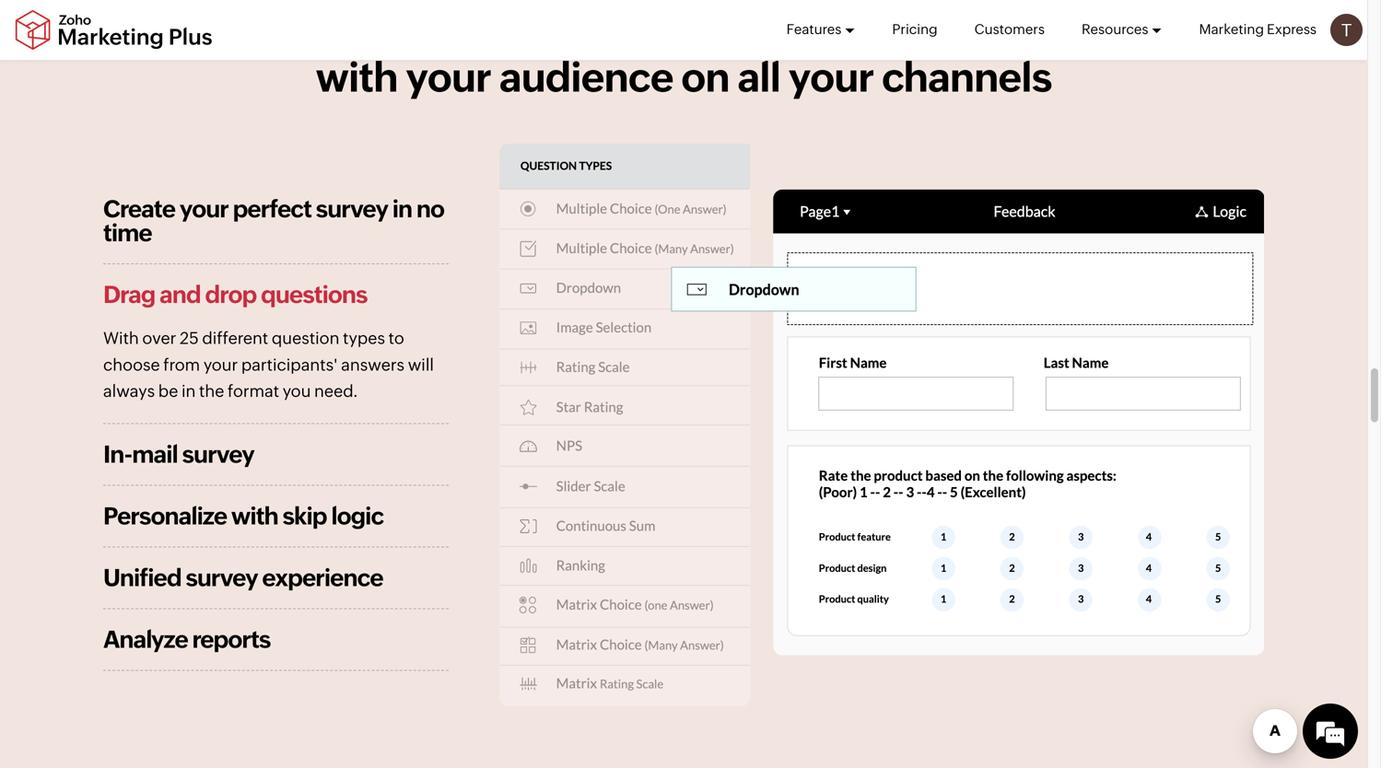 Task type: vqa. For each thing, say whether or not it's contained in the screenshot.
Workshops
no



Task type: describe. For each thing, give the bounding box(es) containing it.
personalize
[[103, 503, 227, 530]]

customers
[[975, 21, 1045, 37]]

unified survey experience
[[103, 565, 383, 592]]

reports
[[192, 626, 271, 654]]

features link
[[787, 0, 856, 59]]

different
[[202, 329, 268, 348]]

survey inside create your perfect survey in no time
[[316, 195, 388, 223]]

time
[[103, 219, 152, 247]]

choose
[[103, 356, 160, 375]]

channels
[[882, 54, 1052, 100]]

drag and drop questions
[[103, 281, 367, 308]]

you
[[283, 382, 311, 401]]

marketing
[[1200, 21, 1265, 37]]

pricing link
[[893, 0, 938, 59]]

express
[[1268, 21, 1317, 37]]

resources link
[[1082, 0, 1163, 59]]

will
[[408, 356, 434, 375]]

logic
[[331, 503, 384, 530]]

zoho marketingplus logo image
[[14, 10, 214, 50]]

participants'
[[241, 356, 338, 375]]

be
[[158, 382, 178, 401]]

in inside create surveys in minutes and share them with your audience on all your channels
[[580, 13, 615, 60]]

terry turtle image
[[1331, 14, 1363, 46]]

the
[[199, 382, 224, 401]]

in inside create your perfect survey in no time
[[392, 195, 412, 223]]

surveys
[[427, 13, 572, 60]]

resources
[[1082, 21, 1149, 37]]

pricing
[[893, 21, 938, 37]]

personalize with skip logic
[[103, 503, 384, 530]]

create surveys in minutes and share them with your audience on all your channels
[[293, 13, 1075, 100]]

format
[[228, 382, 279, 401]]

0 horizontal spatial with
[[231, 503, 278, 530]]

marketing express link
[[1200, 0, 1317, 59]]

2 vertical spatial survey
[[186, 565, 258, 592]]

create your perfect survey in no time
[[103, 195, 444, 247]]

from
[[163, 356, 200, 375]]

mail
[[132, 441, 178, 468]]

marketing express
[[1200, 21, 1317, 37]]

all
[[738, 54, 781, 100]]

1 vertical spatial and
[[160, 281, 201, 308]]

drop
[[205, 281, 257, 308]]

1 vertical spatial survey
[[182, 441, 254, 468]]

answers
[[341, 356, 405, 375]]



Task type: locate. For each thing, give the bounding box(es) containing it.
analyze
[[103, 626, 188, 654]]

in inside with over 25 different question types to choose from your participants' answers will always be in the format you need.
[[182, 382, 196, 401]]

1 vertical spatial with
[[231, 503, 278, 530]]

no
[[417, 195, 444, 223]]

0 horizontal spatial in
[[182, 382, 196, 401]]

1 vertical spatial in
[[392, 195, 412, 223]]

1 horizontal spatial and
[[784, 13, 856, 60]]

always
[[103, 382, 155, 401]]

survey down the at the left of page
[[182, 441, 254, 468]]

to
[[389, 329, 405, 348]]

survey left no
[[316, 195, 388, 223]]

questions
[[261, 281, 367, 308]]

your inside create your perfect survey in no time
[[179, 195, 229, 223]]

1 horizontal spatial create
[[293, 13, 419, 60]]

create for create your perfect survey in no time
[[103, 195, 175, 223]]

your
[[406, 54, 491, 100], [789, 54, 874, 100], [179, 195, 229, 223], [204, 356, 238, 375]]

2 vertical spatial in
[[182, 382, 196, 401]]

your inside with over 25 different question types to choose from your participants' answers will always be in the format you need.
[[204, 356, 238, 375]]

over
[[142, 329, 176, 348]]

0 horizontal spatial and
[[160, 281, 201, 308]]

types
[[343, 329, 385, 348]]

them
[[976, 13, 1075, 60]]

in
[[580, 13, 615, 60], [392, 195, 412, 223], [182, 382, 196, 401]]

survey marketing image
[[500, 144, 1265, 707]]

0 vertical spatial create
[[293, 13, 419, 60]]

survey up reports
[[186, 565, 258, 592]]

0 vertical spatial in
[[580, 13, 615, 60]]

0 horizontal spatial create
[[103, 195, 175, 223]]

features
[[787, 21, 842, 37]]

1 vertical spatial create
[[103, 195, 175, 223]]

1 horizontal spatial in
[[392, 195, 412, 223]]

in-
[[103, 441, 132, 468]]

0 vertical spatial and
[[784, 13, 856, 60]]

0 vertical spatial survey
[[316, 195, 388, 223]]

create inside create surveys in minutes and share them with your audience on all your channels
[[293, 13, 419, 60]]

analyze reports
[[103, 626, 271, 654]]

and
[[784, 13, 856, 60], [160, 281, 201, 308]]

perfect
[[233, 195, 312, 223]]

with over 25 different question types to choose from your participants' answers will always be in the format you need.
[[103, 329, 434, 401]]

2 horizontal spatial in
[[580, 13, 615, 60]]

customers link
[[975, 0, 1045, 59]]

create
[[293, 13, 419, 60], [103, 195, 175, 223]]

unified
[[103, 565, 181, 592]]

share
[[864, 13, 968, 60]]

in-mail survey
[[103, 441, 254, 468]]

skip
[[283, 503, 327, 530]]

and right all
[[784, 13, 856, 60]]

with inside create surveys in minutes and share them with your audience on all your channels
[[316, 54, 398, 100]]

audience
[[499, 54, 673, 100]]

need.
[[314, 382, 358, 401]]

drag
[[103, 281, 155, 308]]

experience
[[262, 565, 383, 592]]

0 vertical spatial with
[[316, 54, 398, 100]]

1 horizontal spatial with
[[316, 54, 398, 100]]

question
[[272, 329, 340, 348]]

with
[[316, 54, 398, 100], [231, 503, 278, 530]]

survey
[[316, 195, 388, 223], [182, 441, 254, 468], [186, 565, 258, 592]]

and up 25
[[160, 281, 201, 308]]

create for create surveys in minutes and share them with your audience on all your channels
[[293, 13, 419, 60]]

minutes
[[623, 13, 776, 60]]

on
[[681, 54, 730, 100]]

25
[[180, 329, 199, 348]]

with
[[103, 329, 139, 348]]

and inside create surveys in minutes and share them with your audience on all your channels
[[784, 13, 856, 60]]

create inside create your perfect survey in no time
[[103, 195, 175, 223]]



